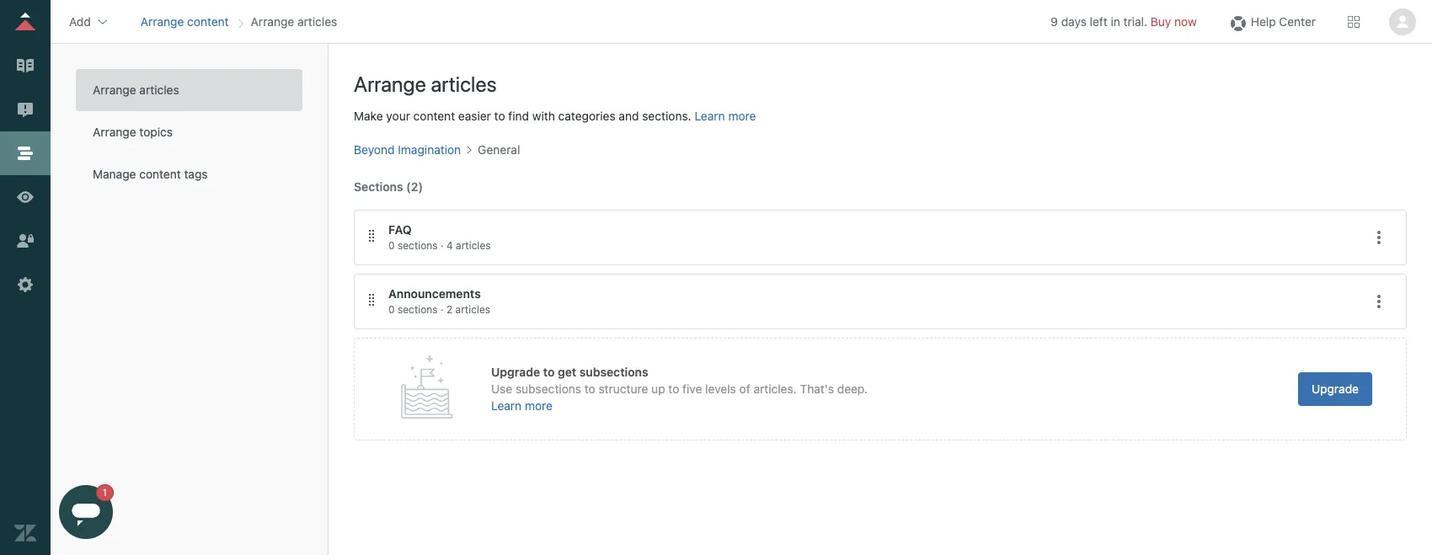Task type: describe. For each thing, give the bounding box(es) containing it.
manage content tags link
[[76, 153, 303, 196]]

add
[[69, 14, 91, 28]]

trial.
[[1124, 14, 1148, 28]]

to left structure
[[585, 382, 596, 396]]

zendesk products image
[[1348, 16, 1360, 27]]

upgrade button
[[1299, 372, 1373, 406]]

levels
[[706, 382, 736, 396]]

your
[[386, 108, 410, 123]]

2 horizontal spatial arrange articles
[[354, 72, 497, 96]]

center
[[1280, 14, 1316, 28]]

beyond
[[354, 142, 395, 157]]

manage articles image
[[14, 55, 36, 77]]

9 days left in trial. buy now
[[1051, 14, 1197, 28]]

arrange topics link
[[76, 111, 303, 153]]

days
[[1062, 14, 1087, 28]]

beyond imagination link
[[354, 141, 461, 158]]

upgrade for upgrade to get subsections use subsections to structure up to five levels of articles. that's deep. learn more
[[491, 365, 540, 379]]

sections (2)
[[354, 179, 423, 194]]

find
[[509, 108, 529, 123]]

left
[[1090, 14, 1108, 28]]

announcements
[[389, 287, 481, 301]]

announcements 0 sections · 2 articles
[[389, 287, 491, 316]]

help
[[1251, 14, 1277, 28]]

arrange articles link
[[76, 69, 303, 111]]

general
[[478, 142, 520, 157]]

1 horizontal spatial more
[[729, 108, 756, 123]]

settings image
[[14, 274, 36, 296]]

content for arrange content
[[187, 14, 229, 28]]

help center
[[1251, 14, 1316, 28]]

arrange content image
[[14, 142, 36, 164]]

buy
[[1151, 14, 1172, 28]]

to right 'up'
[[669, 382, 680, 396]]

faq
[[389, 223, 412, 237]]

topics
[[139, 125, 173, 139]]

manage
[[93, 167, 136, 181]]

manage content tags
[[93, 167, 208, 181]]

1 horizontal spatial learn more link
[[695, 108, 756, 123]]

beyond imagination
[[354, 142, 461, 157]]

sections for faq
[[398, 239, 438, 252]]

sections for announcements
[[398, 304, 438, 316]]

arrange content link
[[141, 14, 229, 28]]

use
[[491, 382, 513, 396]]

0 for announcements
[[389, 304, 395, 316]]

zendesk image
[[14, 523, 36, 544]]

imagination
[[398, 142, 461, 157]]

upgrade for upgrade
[[1312, 382, 1359, 396]]

faq 0 sections · 4 articles
[[389, 223, 491, 252]]

0 vertical spatial learn
[[695, 108, 725, 123]]

add button
[[64, 9, 114, 34]]

2 horizontal spatial content
[[414, 108, 455, 123]]

1 vertical spatial subsections
[[516, 382, 582, 396]]

to left find
[[494, 108, 505, 123]]

structure
[[599, 382, 648, 396]]

general list item
[[478, 141, 520, 158]]

get
[[558, 365, 577, 379]]



Task type: vqa. For each thing, say whether or not it's contained in the screenshot.
categories on the left of page
yes



Task type: locate. For each thing, give the bounding box(es) containing it.
navigation containing arrange content
[[137, 9, 341, 34]]

moderate content image
[[14, 99, 36, 121]]

· left 2
[[441, 304, 444, 316]]

deep.
[[838, 382, 868, 396]]

1 horizontal spatial content
[[187, 14, 229, 28]]

that's
[[800, 382, 834, 396]]

arrange for arrange topics link on the left of page
[[93, 125, 136, 139]]

more
[[729, 108, 756, 123], [525, 398, 553, 413]]

· for faq
[[441, 239, 444, 252]]

and
[[619, 108, 639, 123]]

1 vertical spatial 0
[[389, 304, 395, 316]]

articles
[[298, 14, 337, 28], [431, 72, 497, 96], [139, 83, 179, 97], [456, 239, 491, 252], [456, 304, 491, 316]]

content up imagination
[[414, 108, 455, 123]]

sections.
[[642, 108, 692, 123]]

1 sections from the top
[[398, 239, 438, 252]]

make your content easier to find with categories and sections. learn more
[[354, 108, 756, 123]]

arrange for arrange content 'link'
[[141, 14, 184, 28]]

learn right sections.
[[695, 108, 725, 123]]

· for announcements
[[441, 304, 444, 316]]

(2)
[[406, 179, 423, 194]]

0 horizontal spatial upgrade
[[491, 365, 540, 379]]

in
[[1111, 14, 1121, 28]]

articles inside faq 0 sections · 4 articles
[[456, 239, 491, 252]]

0 down faq
[[389, 239, 395, 252]]

0 vertical spatial content
[[187, 14, 229, 28]]

1 vertical spatial learn more link
[[491, 398, 553, 413]]

learn more link
[[695, 108, 756, 123], [491, 398, 553, 413]]

0 horizontal spatial learn
[[491, 398, 522, 413]]

of
[[740, 382, 751, 396]]

0 horizontal spatial learn more link
[[491, 398, 553, 413]]

content
[[187, 14, 229, 28], [414, 108, 455, 123], [139, 167, 181, 181]]

0 inside faq 0 sections · 4 articles
[[389, 239, 395, 252]]

2 0 from the top
[[389, 304, 395, 316]]

tags
[[184, 167, 208, 181]]

1 horizontal spatial upgrade
[[1312, 382, 1359, 396]]

1 horizontal spatial learn
[[695, 108, 725, 123]]

1 vertical spatial upgrade
[[1312, 382, 1359, 396]]

help center button
[[1223, 9, 1321, 34]]

learn more link down use
[[491, 398, 553, 413]]

0 horizontal spatial content
[[139, 167, 181, 181]]

0 vertical spatial learn more link
[[695, 108, 756, 123]]

1 vertical spatial more
[[525, 398, 553, 413]]

arrange topics
[[93, 125, 173, 139]]

9
[[1051, 14, 1058, 28]]

to left get
[[543, 365, 555, 379]]

articles inside navigation
[[298, 14, 337, 28]]

· left 4 at left top
[[441, 239, 444, 252]]

with
[[533, 108, 555, 123]]

1 · from the top
[[441, 239, 444, 252]]

subsections down get
[[516, 382, 582, 396]]

learn
[[695, 108, 725, 123], [491, 398, 522, 413]]

1 horizontal spatial arrange articles
[[251, 14, 337, 28]]

upgrade inside upgrade to get subsections use subsections to structure up to five levels of articles. that's deep. learn more
[[491, 365, 540, 379]]

1 vertical spatial content
[[414, 108, 455, 123]]

0 vertical spatial upgrade
[[491, 365, 540, 379]]

sections down faq
[[398, 239, 438, 252]]

content left tags
[[139, 167, 181, 181]]

learn more link right sections.
[[695, 108, 756, 123]]

now
[[1175, 14, 1197, 28]]

arrange
[[141, 14, 184, 28], [251, 14, 294, 28], [354, 72, 426, 96], [93, 83, 136, 97], [93, 125, 136, 139]]

2 sections from the top
[[398, 304, 438, 316]]

1 vertical spatial ·
[[441, 304, 444, 316]]

sections
[[398, 239, 438, 252], [398, 304, 438, 316]]

navigation
[[137, 9, 341, 34]]

content for manage content tags
[[139, 167, 181, 181]]

categories
[[559, 108, 616, 123]]

0 vertical spatial subsections
[[580, 365, 649, 379]]

0 vertical spatial 0
[[389, 239, 395, 252]]

to
[[494, 108, 505, 123], [543, 365, 555, 379], [585, 382, 596, 396], [669, 382, 680, 396]]

user permissions image
[[14, 230, 36, 252]]

customize design image
[[14, 186, 36, 208]]

subsections up structure
[[580, 365, 649, 379]]

upgrade to get subsections use subsections to structure up to five levels of articles. that's deep. learn more
[[491, 365, 868, 413]]

0 inside the announcements 0 sections · 2 articles
[[389, 304, 395, 316]]

learn down use
[[491, 398, 522, 413]]

arrange content
[[141, 14, 229, 28]]

subsections
[[580, 365, 649, 379], [516, 382, 582, 396]]

0 vertical spatial sections
[[398, 239, 438, 252]]

0 for faq
[[389, 239, 395, 252]]

1 vertical spatial learn
[[491, 398, 522, 413]]

arrange for arrange articles link in the left of the page
[[93, 83, 136, 97]]

0
[[389, 239, 395, 252], [389, 304, 395, 316]]

0 horizontal spatial more
[[525, 398, 553, 413]]

sections inside the announcements 0 sections · 2 articles
[[398, 304, 438, 316]]

articles inside the announcements 0 sections · 2 articles
[[456, 304, 491, 316]]

content up arrange articles link in the left of the page
[[187, 14, 229, 28]]

· inside faq 0 sections · 4 articles
[[441, 239, 444, 252]]

0 vertical spatial more
[[729, 108, 756, 123]]

upgrade inside button
[[1312, 382, 1359, 396]]

0 horizontal spatial arrange articles
[[93, 83, 179, 97]]

upgrade
[[491, 365, 540, 379], [1312, 382, 1359, 396]]

0 down announcements
[[389, 304, 395, 316]]

learn inside upgrade to get subsections use subsections to structure up to five levels of articles. that's deep. learn more
[[491, 398, 522, 413]]

1 0 from the top
[[389, 239, 395, 252]]

2 · from the top
[[441, 304, 444, 316]]

sections
[[354, 179, 403, 194]]

articles.
[[754, 382, 797, 396]]

easier
[[458, 108, 491, 123]]

0 vertical spatial ·
[[441, 239, 444, 252]]

sections inside faq 0 sections · 4 articles
[[398, 239, 438, 252]]

make
[[354, 108, 383, 123]]

4
[[447, 239, 453, 252]]

1 vertical spatial sections
[[398, 304, 438, 316]]

sections down announcements
[[398, 304, 438, 316]]

· inside the announcements 0 sections · 2 articles
[[441, 304, 444, 316]]

up
[[652, 382, 665, 396]]

arrange articles
[[251, 14, 337, 28], [354, 72, 497, 96], [93, 83, 179, 97]]

2 vertical spatial content
[[139, 167, 181, 181]]

more inside upgrade to get subsections use subsections to structure up to five levels of articles. that's deep. learn more
[[525, 398, 553, 413]]

2
[[447, 304, 453, 316]]

five
[[683, 382, 702, 396]]

·
[[441, 239, 444, 252], [441, 304, 444, 316]]



